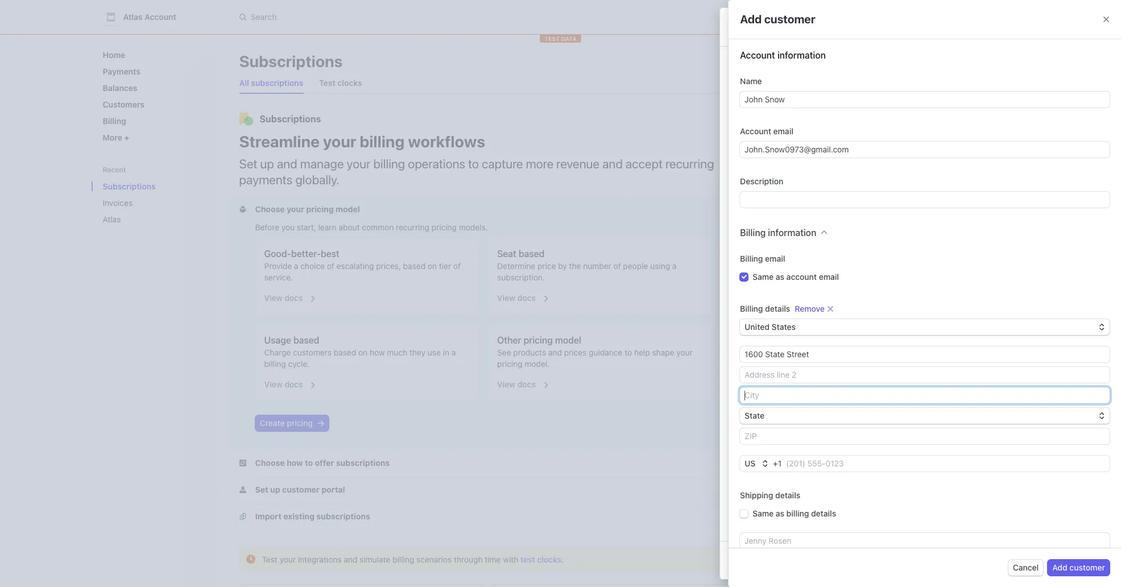 Task type: locate. For each thing, give the bounding box(es) containing it.
1 horizontal spatial svg image
[[771, 58, 777, 65]]

to left "capture"
[[468, 157, 479, 171]]

svg image
[[771, 58, 777, 65], [239, 206, 246, 213]]

days for free trial days
[[783, 409, 803, 419]]

2 as from the top
[[776, 509, 785, 519]]

2 vertical spatial create
[[260, 418, 285, 428]]

1 vertical spatial account
[[741, 50, 776, 60]]

time left 'with'
[[485, 555, 501, 565]]

1 vertical spatial subscription.
[[1008, 540, 1049, 548]]

as down shipping details
[[776, 509, 785, 519]]

0 vertical spatial same
[[753, 272, 774, 282]]

invoice
[[930, 214, 956, 224], [837, 386, 862, 396]]

0 vertical spatial information
[[778, 50, 826, 60]]

billing inside billing link
[[103, 116, 126, 126]]

atlas inside atlas account button
[[123, 12, 143, 22]]

billing for billing information
[[741, 228, 766, 238]]

your inside the other pricing model see products and prices guidance to help shape your pricing model.
[[677, 348, 693, 357]]

to inside the other pricing model see products and prices guidance to help shape your pricing model.
[[625, 348, 632, 357]]

email up 0.5% on the right
[[774, 126, 794, 136]]

subscription.
[[498, 273, 545, 282], [1008, 540, 1049, 548]]

billing,
[[890, 238, 914, 248]]

bill
[[743, 345, 756, 355]]

recurring left billing. at right top
[[847, 177, 881, 187]]

1 horizontal spatial the
[[806, 386, 817, 396]]

test left integrations
[[262, 555, 278, 565]]

for
[[984, 540, 993, 548]]

2 vertical spatial to
[[625, 348, 632, 357]]

0 horizontal spatial model
[[336, 204, 360, 214]]

subscriptions up subscriptions
[[239, 52, 343, 71]]

0 vertical spatial subscription.
[[498, 273, 545, 282]]

subscription left the 'phases'
[[919, 540, 958, 548]]

test
[[778, 20, 798, 33], [521, 555, 535, 565]]

view docs button down the service.
[[258, 286, 317, 306]]

scale inside upgrade to scale button
[[822, 269, 843, 279]]

service.
[[264, 273, 293, 282]]

view docs for usage
[[264, 380, 303, 389]]

model inside the other pricing model see products and prices guidance to help shape your pricing model.
[[555, 335, 582, 345]]

0 horizontal spatial customer
[[765, 13, 816, 26]]

recurring inside billing scale 0.8% on recurring payments and one-time invoice payments automate quoting, subscription billing, invoicing, revenue recovery, and revenue recognition.
[[805, 214, 839, 224]]

0 vertical spatial email
[[774, 126, 794, 136]]

to left help
[[625, 348, 632, 357]]

with
[[503, 555, 519, 565]]

add product
[[743, 304, 788, 314]]

1 vertical spatial clocks
[[538, 555, 562, 565]]

2 of from the left
[[454, 261, 461, 271]]

customer up account information
[[765, 13, 816, 26]]

oct 18, 2023
[[758, 366, 806, 376]]

recurring right accept
[[666, 157, 715, 171]]

test
[[319, 78, 336, 88], [262, 555, 278, 565]]

view docs button for other
[[491, 372, 550, 393]]

svg image for free
[[747, 432, 754, 439]]

svg image left filter
[[771, 58, 777, 65]]

test clocks link
[[315, 75, 367, 91]]

test
[[545, 35, 560, 42]]

invoice inside create a test subscription dialog
[[837, 386, 862, 396]]

account up name
[[741, 50, 776, 60]]

docs down "model."
[[518, 380, 536, 389]]

as left account at top right
[[776, 272, 785, 282]]

your for billing
[[323, 132, 356, 151]]

on inside the good-better-best provide a choice of escalating prices, based on tier of service.
[[428, 261, 437, 271]]

0 horizontal spatial atlas
[[103, 215, 121, 224]]

payments
[[103, 67, 141, 76]]

1 vertical spatial trial
[[775, 430, 789, 440]]

City text field
[[741, 388, 1110, 404]]

0 horizontal spatial manage
[[300, 157, 344, 171]]

based up price
[[519, 249, 545, 259]]

or
[[893, 167, 901, 177]]

payments up offer on the right
[[841, 153, 877, 163]]

of left people
[[614, 261, 621, 271]]

information down 0.8%
[[769, 228, 817, 238]]

0 vertical spatial svg image
[[747, 368, 754, 375]]

same down "shipping"
[[753, 509, 774, 519]]

billing up 0.5% on the right
[[784, 138, 807, 147]]

automate
[[773, 238, 808, 248]]

new
[[790, 458, 804, 466]]

atlas down invoices
[[103, 215, 121, 224]]

only.
[[1090, 540, 1105, 548]]

atlas link
[[98, 210, 192, 229]]

2 horizontal spatial to
[[813, 269, 820, 279]]

create pricing link
[[255, 415, 329, 431]]

billing inside usage based charge customers based on how much they use in a billing cycle.
[[264, 359, 286, 369]]

0 horizontal spatial create
[[260, 418, 285, 428]]

based inside seat based determine price by the number of people using a subscription.
[[519, 249, 545, 259]]

docs for determine
[[518, 293, 536, 303]]

billing up 0.8%
[[773, 199, 796, 208]]

view docs down the service.
[[264, 293, 303, 303]]

add
[[741, 13, 762, 26], [743, 304, 757, 314], [971, 320, 985, 329], [758, 430, 773, 440], [1053, 563, 1068, 573]]

0 vertical spatial add customer
[[741, 13, 816, 26]]

revenue
[[557, 157, 600, 171], [953, 238, 983, 248], [824, 248, 854, 257]]

as for billing
[[776, 509, 785, 519]]

view docs button down "model."
[[491, 372, 550, 393]]

0 vertical spatial svg image
[[771, 58, 777, 65]]

1 horizontal spatial atlas
[[123, 12, 143, 22]]

a inside usage based charge customers based on how much they use in a billing cycle.
[[452, 348, 456, 357]]

create inside create a test subscription dialog
[[732, 20, 767, 33]]

2 vertical spatial subscriptions
[[103, 182, 156, 191]]

days
[[783, 409, 803, 419], [791, 430, 808, 440]]

0 vertical spatial clocks
[[338, 78, 362, 88]]

help
[[635, 348, 650, 357]]

0 horizontal spatial invoice
[[837, 386, 862, 396]]

svg image inside oct 18, 2023 'button'
[[747, 368, 754, 375]]

payments up recognition.
[[841, 214, 877, 224]]

choose
[[255, 204, 285, 214]]

starting
[[758, 345, 792, 355]]

create a test subscription
[[732, 20, 866, 33]]

add right cancel
[[1053, 563, 1068, 573]]

and left prices
[[549, 348, 562, 357]]

payments down up
[[239, 172, 293, 187]]

based
[[519, 249, 545, 259], [403, 261, 426, 271], [294, 335, 320, 345], [334, 348, 356, 357]]

1 vertical spatial email
[[766, 254, 786, 264]]

revenue right invoicing,
[[953, 238, 983, 248]]

add product button
[[743, 304, 788, 315]]

test up account information
[[778, 20, 798, 33]]

1 vertical spatial svg image
[[318, 420, 324, 427]]

recovery,
[[773, 248, 806, 257]]

add customer down only.
[[1053, 563, 1106, 573]]

provide
[[264, 261, 292, 271]]

information for billing information
[[769, 228, 817, 238]]

when
[[784, 386, 804, 396]]

model up prices
[[555, 335, 582, 345]]

1 vertical spatial add customer
[[1053, 563, 1106, 573]]

2 horizontal spatial of
[[614, 261, 621, 271]]

1 vertical spatial manage
[[816, 177, 845, 187]]

coupon
[[987, 320, 1015, 329]]

1 vertical spatial days
[[791, 430, 808, 440]]

account email
[[741, 126, 794, 136]]

0 vertical spatial test
[[319, 78, 336, 88]]

(201) 555-0123 telephone field
[[782, 456, 1110, 472]]

1 vertical spatial model
[[555, 335, 582, 345]]

svg image right create pricing
[[318, 420, 324, 427]]

on inside usage based charge customers based on how much they use in a billing cycle.
[[359, 348, 368, 357]]

you
[[282, 223, 295, 232]]

1 horizontal spatial invoice
[[930, 214, 956, 224]]

billing up "billing email"
[[741, 228, 766, 238]]

details inside create a test subscription dialog
[[801, 130, 836, 143]]

payments link
[[98, 62, 207, 81]]

Description text field
[[741, 192, 1110, 208]]

1 vertical spatial customer
[[1070, 563, 1106, 573]]

recurring up quoting,
[[805, 214, 839, 224]]

0 vertical spatial time
[[912, 214, 928, 224]]

0 vertical spatial model
[[336, 204, 360, 214]]

scale right account at top right
[[822, 269, 843, 279]]

0 horizontal spatial revenue
[[557, 157, 600, 171]]

email right account at top right
[[819, 272, 840, 282]]

subscription. up cancel
[[1008, 540, 1049, 548]]

1 vertical spatial invoice
[[837, 386, 862, 396]]

to right upgrade
[[813, 269, 820, 279]]

account up home 'link'
[[145, 12, 176, 22]]

time inside billing scale 0.8% on recurring payments and one-time invoice payments automate quoting, subscription billing, invoicing, revenue recovery, and revenue recognition.
[[912, 214, 928, 224]]

of right the tier
[[454, 261, 461, 271]]

test inside dialog
[[778, 20, 798, 33]]

on right 0.5% on the right
[[794, 153, 803, 163]]

1 vertical spatial create
[[773, 167, 797, 177]]

people
[[623, 261, 649, 271]]

add inside add trial days button
[[758, 430, 773, 440]]

shape
[[653, 348, 675, 357]]

0 vertical spatial trial
[[764, 409, 781, 419]]

svg image inside add trial days button
[[747, 432, 754, 439]]

2 vertical spatial account
[[741, 126, 772, 136]]

view docs for good-
[[264, 293, 303, 303]]

the inside seat based determine price by the number of people using a subscription.
[[570, 261, 581, 271]]

1 horizontal spatial of
[[454, 261, 461, 271]]

docs down determine
[[518, 293, 536, 303]]

1 vertical spatial as
[[776, 509, 785, 519]]

1 vertical spatial the
[[806, 386, 817, 396]]

time for through
[[485, 555, 501, 565]]

home
[[103, 50, 125, 60]]

your
[[323, 132, 356, 151], [347, 157, 371, 171], [287, 204, 304, 214], [677, 348, 693, 357], [280, 555, 296, 565]]

remove button
[[795, 303, 834, 315]]

0.8%
[[773, 214, 792, 224]]

atlas inside atlas link
[[103, 215, 121, 224]]

view docs down "model."
[[498, 380, 536, 389]]

developers link
[[769, 8, 822, 26]]

tab list
[[235, 73, 985, 94], [239, 585, 985, 587]]

common
[[362, 223, 394, 232]]

1 horizontal spatial test
[[778, 20, 798, 33]]

the inside create a test subscription dialog
[[806, 386, 817, 396]]

view down determine
[[498, 293, 516, 303]]

1 same from the top
[[753, 272, 774, 282]]

email
[[774, 126, 794, 136], [766, 254, 786, 264], [819, 272, 840, 282]]

billing up the more
[[103, 116, 126, 126]]

quoting,
[[810, 238, 841, 248]]

Account email email field
[[741, 142, 1110, 158]]

create
[[732, 20, 767, 33], [773, 167, 797, 177], [260, 418, 285, 428]]

0 vertical spatial create
[[732, 20, 767, 33]]

same as account email
[[753, 272, 840, 282]]

cycle.
[[288, 359, 310, 369]]

1 horizontal spatial time
[[912, 214, 928, 224]]

a up account information
[[769, 20, 775, 33]]

1 horizontal spatial manage
[[816, 177, 845, 187]]

billing up add customer button
[[1050, 540, 1069, 548]]

on inside the 0.5% on recurring payments create subscriptions, offer trials or discounts, and effortlessly manage recurring billing.
[[794, 153, 803, 163]]

0 vertical spatial account
[[145, 12, 176, 22]]

1 horizontal spatial model
[[555, 335, 582, 345]]

svg image down the free
[[747, 432, 754, 439]]

email for billing email
[[766, 254, 786, 264]]

0 horizontal spatial add customer
[[741, 13, 816, 26]]

1 as from the top
[[776, 272, 785, 282]]

2 horizontal spatial create
[[773, 167, 797, 177]]

1 horizontal spatial clocks
[[538, 555, 562, 565]]

of inside seat based determine price by the number of people using a subscription.
[[614, 261, 621, 271]]

view for good-better-best
[[264, 293, 283, 303]]

add left coupon
[[971, 320, 985, 329]]

of
[[327, 261, 335, 271], [454, 261, 461, 271], [614, 261, 621, 271]]

0 horizontal spatial test
[[262, 555, 278, 565]]

information down "create a test subscription"
[[778, 50, 826, 60]]

1 vertical spatial to
[[813, 269, 820, 279]]

account for account information
[[741, 50, 776, 60]]

add inside add customer button
[[1053, 563, 1068, 573]]

0 vertical spatial the
[[570, 261, 581, 271]]

svg image
[[747, 368, 754, 375], [318, 420, 324, 427], [747, 432, 754, 439]]

svg image inside filter "popup button"
[[771, 58, 777, 65]]

integrations
[[298, 555, 342, 565]]

0 horizontal spatial to
[[468, 157, 479, 171]]

on right 0.8%
[[794, 214, 803, 224]]

Jenny Rosen text field
[[741, 533, 1110, 549]]

add trial days button
[[743, 428, 813, 443]]

account inside button
[[145, 12, 176, 22]]

1 horizontal spatial subscription.
[[1008, 540, 1049, 548]]

as for account
[[776, 272, 785, 282]]

based right prices,
[[403, 261, 426, 271]]

1 vertical spatial test
[[262, 555, 278, 565]]

description
[[741, 176, 784, 186]]

view docs
[[264, 293, 303, 303], [498, 293, 536, 303], [264, 380, 303, 389], [498, 380, 536, 389]]

on left the tier
[[428, 261, 437, 271]]

scale down effortlessly
[[798, 199, 818, 208]]

0 vertical spatial atlas
[[123, 12, 143, 22]]

view docs button down determine
[[491, 286, 550, 306]]

0 horizontal spatial of
[[327, 261, 335, 271]]

days inside add trial days button
[[791, 430, 808, 440]]

streamline
[[239, 132, 320, 151]]

0 vertical spatial customer
[[765, 13, 816, 26]]

days up new
[[791, 430, 808, 440]]

add down free trial days
[[758, 430, 773, 440]]

0 horizontal spatial time
[[485, 555, 501, 565]]

0 horizontal spatial test
[[521, 555, 535, 565]]

svg image left oct
[[747, 368, 754, 375]]

clocks
[[338, 78, 362, 88], [538, 555, 562, 565]]

trial inside button
[[775, 430, 789, 440]]

1 vertical spatial same
[[753, 509, 774, 519]]

subscription. down determine
[[498, 273, 545, 282]]

view docs button down cycle.
[[258, 372, 317, 393]]

add up united
[[743, 304, 757, 314]]

and left accept
[[603, 157, 623, 171]]

test data
[[545, 35, 577, 42]]

0 horizontal spatial subscription.
[[498, 273, 545, 282]]

svg image for choose your pricing model
[[239, 206, 246, 213]]

trial down free trial days
[[775, 430, 789, 440]]

1 horizontal spatial test
[[319, 78, 336, 88]]

0 vertical spatial days
[[783, 409, 803, 419]]

1 horizontal spatial add customer
[[1053, 563, 1106, 573]]

1 of from the left
[[327, 261, 335, 271]]

1 horizontal spatial customer
[[1070, 563, 1106, 573]]

model
[[336, 204, 360, 214], [555, 335, 582, 345]]

customer down only.
[[1070, 563, 1106, 573]]

1 horizontal spatial to
[[625, 348, 632, 357]]

to inside button
[[813, 269, 820, 279]]

+
[[774, 459, 779, 468]]

view docs down cycle.
[[264, 380, 303, 389]]

Search search field
[[233, 7, 554, 28]]

guidance
[[589, 348, 623, 357]]

good-better-best provide a choice of escalating prices, based on tier of service.
[[264, 249, 461, 282]]

model.
[[525, 359, 550, 369]]

number
[[584, 261, 612, 271]]

subscription
[[801, 20, 866, 33], [843, 238, 888, 248], [919, 540, 958, 548]]

details for billing details
[[766, 304, 791, 314]]

0 vertical spatial to
[[468, 157, 479, 171]]

free trial days
[[743, 409, 803, 419]]

2 same from the top
[[753, 509, 774, 519]]

svg image inside choose your pricing model dropdown button
[[239, 206, 246, 213]]

a right in
[[452, 348, 456, 357]]

1 vertical spatial svg image
[[239, 206, 246, 213]]

3 of from the left
[[614, 261, 621, 271]]

and left the one-
[[879, 214, 893, 224]]

a inside the good-better-best provide a choice of escalating prices, based on tier of service.
[[294, 261, 299, 271]]

next
[[819, 386, 835, 396]]

revenue up "upgrade to scale"
[[824, 248, 854, 257]]

subscriptions up invoices
[[103, 182, 156, 191]]

create inside create pricing link
[[260, 418, 285, 428]]

docs for best
[[285, 293, 303, 303]]

0 vertical spatial tab list
[[235, 73, 985, 94]]

revenue right 'more' on the left top of page
[[557, 157, 600, 171]]

email down automate at the top right of page
[[766, 254, 786, 264]]

revenue inside streamline your billing workflows set up and manage your billing operations to capture more revenue and accept recurring payments globally.
[[557, 157, 600, 171]]

better-
[[291, 249, 321, 259]]

0 horizontal spatial svg image
[[239, 206, 246, 213]]

subscription left billing,
[[843, 238, 888, 248]]

manage left offer on the right
[[816, 177, 845, 187]]

customers
[[293, 348, 332, 357]]

view for seat based
[[498, 293, 516, 303]]

0 vertical spatial subscription
[[801, 20, 866, 33]]

workflows
[[408, 132, 486, 151]]

1 vertical spatial test
[[521, 555, 535, 565]]

billing inside billing scale 0.8% on recurring payments and one-time invoice payments automate quoting, subscription billing, invoicing, revenue recovery, and revenue recognition.
[[773, 199, 796, 208]]

billing for billing
[[103, 116, 126, 126]]

0 vertical spatial invoice
[[930, 214, 956, 224]]

and inside the other pricing model see products and prices guidance to help shape your pricing model.
[[549, 348, 562, 357]]

export button
[[810, 54, 855, 69]]

account
[[145, 12, 176, 22], [741, 50, 776, 60], [741, 126, 772, 136]]

1 vertical spatial information
[[769, 228, 817, 238]]

1 vertical spatial subscription
[[843, 238, 888, 248]]

0 horizontal spatial the
[[570, 261, 581, 271]]

account up duration
[[741, 126, 772, 136]]

account for account email
[[741, 126, 772, 136]]

0 horizontal spatial clocks
[[338, 78, 362, 88]]

subscriptions up streamline
[[260, 114, 321, 124]]

docs down cycle.
[[285, 380, 303, 389]]

billing down billing information
[[741, 254, 764, 264]]

add inside add product button
[[743, 304, 757, 314]]

add inside "add coupon" button
[[971, 320, 985, 329]]

scenarios
[[417, 555, 452, 565]]

2 vertical spatial svg image
[[747, 432, 754, 439]]

invoice left the will
[[837, 386, 862, 396]]

and
[[277, 157, 297, 171], [603, 157, 623, 171], [943, 167, 957, 177], [879, 214, 893, 224], [809, 248, 822, 257], [549, 348, 562, 357], [344, 555, 358, 565]]

1 vertical spatial subscriptions
[[260, 114, 321, 124]]

subscriptions inside recent element
[[103, 182, 156, 191]]

billing
[[360, 132, 405, 151], [374, 157, 405, 171], [264, 359, 286, 369], [787, 509, 810, 519], [393, 555, 415, 565]]

a right using at the top
[[673, 261, 677, 271]]

svg image for bill
[[747, 368, 754, 375]]

escalating
[[337, 261, 374, 271]]

subscriptions
[[239, 52, 343, 71], [260, 114, 321, 124], [103, 182, 156, 191]]

recognition.
[[856, 248, 900, 257]]

1 vertical spatial time
[[485, 555, 501, 565]]

your for pricing
[[287, 204, 304, 214]]

docs down the service.
[[285, 293, 303, 303]]

your inside dropdown button
[[287, 204, 304, 214]]

test right subscriptions
[[319, 78, 336, 88]]

days up add trial days
[[783, 409, 803, 419]]

billing for billing email
[[741, 254, 764, 264]]

svg image inside create pricing link
[[318, 420, 324, 427]]

create for create a test subscription
[[732, 20, 767, 33]]

view down the service.
[[264, 293, 283, 303]]

invoice up invoicing,
[[930, 214, 956, 224]]

add for add customer button
[[1053, 563, 1068, 573]]

filter button
[[766, 54, 806, 69]]

the right by
[[570, 261, 581, 271]]

model up about
[[336, 204, 360, 214]]

payments inside streamline your billing workflows set up and manage your billing operations to capture more revenue and accept recurring payments globally.
[[239, 172, 293, 187]]

recurring right "common"
[[396, 223, 430, 232]]

trial right the free
[[764, 409, 781, 419]]

a down better-
[[294, 261, 299, 271]]

1 horizontal spatial create
[[732, 20, 767, 33]]

0 vertical spatial as
[[776, 272, 785, 282]]

a inside seat based determine price by the number of people using a subscription.
[[673, 261, 677, 271]]

0 vertical spatial manage
[[300, 157, 344, 171]]

1 vertical spatial atlas
[[103, 215, 121, 224]]

test for test your integrations and simulate billing scenarios through time with test clocks .
[[262, 555, 278, 565]]

billing scale 0.8% on recurring payments and one-time invoice payments automate quoting, subscription billing, invoicing, revenue recovery, and revenue recognition.
[[773, 199, 983, 257]]

0 vertical spatial test
[[778, 20, 798, 33]]



Task type: describe. For each thing, give the bounding box(es) containing it.
create a test subscription dialog
[[705, 7, 1122, 587]]

cancel button
[[1009, 560, 1044, 576]]

18,
[[773, 366, 784, 376]]

be
[[878, 386, 887, 396]]

a inside dialog
[[769, 20, 775, 33]]

test clocks
[[319, 78, 362, 88]]

recurring inside streamline your billing workflows set up and manage your billing operations to capture more revenue and accept recurring payments globally.
[[666, 157, 715, 171]]

about
[[339, 223, 360, 232]]

usage
[[264, 335, 291, 345]]

seat based determine price by the number of people using a subscription.
[[498, 249, 677, 282]]

scale inside billing scale 0.8% on recurring payments and one-time invoice payments automate quoting, subscription billing, invoicing, revenue recovery, and revenue recognition.
[[798, 199, 818, 208]]

billing inside create a test subscription dialog
[[1050, 540, 1069, 548]]

atlas account button
[[103, 9, 188, 25]]

view docs for seat
[[498, 293, 536, 303]]

Name text field
[[741, 92, 1110, 108]]

and inside the 0.5% on recurring payments create subscriptions, offer trials or discounts, and effortlessly manage recurring billing.
[[943, 167, 957, 177]]

this
[[743, 386, 758, 396]]

Address line 2 text field
[[741, 367, 1110, 383]]

email for account email
[[774, 126, 794, 136]]

+ 1
[[774, 459, 782, 468]]

same for same as billing details
[[753, 509, 774, 519]]

automatic
[[886, 540, 917, 548]]

1 vertical spatial tab list
[[239, 585, 985, 587]]

add coupon
[[971, 320, 1015, 329]]

cancel
[[1014, 563, 1039, 573]]

payments up automate at the top right of page
[[773, 224, 809, 233]]

add for "add coupon" button
[[971, 320, 985, 329]]

upgrade to scale
[[777, 269, 843, 279]]

scale left schedule
[[831, 540, 849, 548]]

atlas account
[[123, 12, 176, 22]]

0.5%
[[773, 153, 792, 163]]

same as billing details
[[753, 509, 837, 519]]

and left "simulate"
[[344, 555, 358, 565]]

view for other pricing model
[[498, 380, 516, 389]]

usage based charge customers based on how much they use in a billing cycle.
[[264, 335, 456, 369]]

payments inside the 0.5% on recurring payments create subscriptions, offer trials or discounts, and effortlessly manage recurring billing.
[[841, 153, 877, 163]]

determine
[[498, 261, 536, 271]]

add left developers link
[[741, 13, 762, 26]]

more
[[526, 157, 554, 171]]

create pricing
[[260, 418, 313, 428]]

model inside dropdown button
[[336, 204, 360, 214]]

streamline your billing workflows set up and manage your billing operations to capture more revenue and accept recurring payments globally.
[[239, 132, 715, 187]]

atlas for atlas account
[[123, 12, 143, 22]]

subscription inside billing scale 0.8% on recurring payments and one-time invoice payments automate quoting, subscription billing, invoicing, revenue recovery, and revenue recognition.
[[843, 238, 888, 248]]

view docs for other
[[498, 380, 536, 389]]

developers
[[774, 12, 817, 22]]

test clocks link
[[521, 555, 562, 565]]

docs for model
[[518, 380, 536, 389]]

account
[[787, 272, 817, 282]]

home link
[[98, 46, 207, 64]]

how
[[370, 348, 385, 357]]

use
[[428, 348, 441, 357]]

oct
[[758, 366, 771, 376]]

price
[[538, 261, 556, 271]]

accept
[[626, 157, 663, 171]]

recurring up subscriptions,
[[805, 153, 839, 163]]

subscriptions,
[[799, 167, 851, 177]]

ZIP text field
[[741, 429, 1110, 445]]

subscriptions link
[[98, 177, 192, 196]]

through
[[454, 555, 483, 565]]

data
[[561, 35, 577, 42]]

prices
[[564, 348, 587, 357]]

products
[[514, 348, 546, 357]]

billing starter
[[784, 138, 835, 147]]

and up "upgrade to scale"
[[809, 248, 822, 257]]

shipping
[[741, 491, 774, 500]]

in
[[443, 348, 450, 357]]

core navigation links element
[[98, 46, 207, 147]]

learn
[[318, 223, 337, 232]]

subscription
[[732, 130, 798, 143]]

this
[[995, 540, 1006, 548]]

view docs button for good-
[[258, 286, 317, 306]]

metadata
[[743, 456, 783, 466]]

pricing inside dropdown button
[[306, 204, 334, 214]]

based up customers
[[294, 335, 320, 345]]

subscriptions
[[251, 78, 303, 88]]

create for create pricing
[[260, 418, 285, 428]]

add trial days
[[758, 430, 808, 440]]

view docs button for seat
[[491, 286, 550, 306]]

is
[[760, 386, 766, 396]]

same for same as account email
[[753, 272, 774, 282]]

upgrade
[[777, 269, 810, 279]]

see
[[498, 348, 511, 357]]

details for shipping details
[[776, 491, 801, 500]]

subscription. inside seat based determine price by the number of people using a subscription.
[[498, 273, 545, 282]]

days for add trial days
[[791, 430, 808, 440]]

recent element
[[91, 177, 217, 229]]

.
[[562, 555, 564, 565]]

charge
[[264, 348, 291, 357]]

schedule automatic subscription phases for this subscription. billing scale only.
[[855, 540, 1105, 548]]

before you start, learn about common recurring pricing models.
[[255, 223, 488, 232]]

tier
[[439, 261, 451, 271]]

seat
[[498, 249, 517, 259]]

to inside streamline your billing workflows set up and manage your billing operations to capture more revenue and accept recurring payments globally.
[[468, 157, 479, 171]]

docs for charge
[[285, 380, 303, 389]]

based left how
[[334, 348, 356, 357]]

billing.
[[883, 177, 907, 187]]

2 vertical spatial subscription
[[919, 540, 958, 548]]

free
[[743, 409, 762, 419]]

start,
[[297, 223, 316, 232]]

atlas for atlas
[[103, 215, 121, 224]]

subscription. inside create a test subscription dialog
[[1008, 540, 1049, 548]]

svg image for filter
[[771, 58, 777, 65]]

recent navigation links element
[[91, 165, 217, 229]]

customers link
[[98, 95, 207, 114]]

billing email
[[741, 254, 786, 264]]

all subscriptions
[[239, 78, 303, 88]]

and right up
[[277, 157, 297, 171]]

time for one-
[[912, 214, 928, 224]]

globally.
[[296, 172, 340, 187]]

export
[[825, 56, 850, 66]]

trial for add
[[775, 430, 789, 440]]

tab list containing all subscriptions
[[235, 73, 985, 94]]

balances
[[103, 83, 137, 93]]

bill  starting
[[743, 345, 792, 355]]

best
[[321, 249, 340, 259]]

capture
[[482, 157, 523, 171]]

balances link
[[98, 79, 207, 97]]

Address line 1 text field
[[741, 347, 1110, 363]]

billing for billing starter
[[784, 138, 807, 147]]

customer inside button
[[1070, 563, 1106, 573]]

create inside the 0.5% on recurring payments create subscriptions, offer trials or discounts, and effortlessly manage recurring billing.
[[773, 167, 797, 177]]

add customer inside add customer button
[[1053, 563, 1106, 573]]

test for test clocks
[[319, 78, 336, 88]]

billing details
[[741, 304, 791, 314]]

manage inside streamline your billing workflows set up and manage your billing operations to capture more revenue and accept recurring payments globally.
[[300, 157, 344, 171]]

trial for free
[[764, 409, 781, 419]]

before
[[255, 223, 279, 232]]

upgrade to scale button
[[773, 266, 848, 282]]

based inside the good-better-best provide a choice of escalating prices, based on tier of service.
[[403, 261, 426, 271]]

1
[[779, 459, 782, 468]]

more button
[[98, 128, 207, 147]]

phases
[[960, 540, 982, 548]]

invoices
[[103, 198, 133, 208]]

your for integrations
[[280, 555, 296, 565]]

also
[[768, 386, 782, 396]]

other
[[498, 335, 522, 345]]

clocks inside tab list
[[338, 78, 362, 88]]

add for add product button
[[743, 304, 757, 314]]

view docs button for usage
[[258, 372, 317, 393]]

discounts,
[[903, 167, 941, 177]]

filter
[[782, 56, 801, 66]]

billing for billing scale 0.8% on recurring payments and one-time invoice payments automate quoting, subscription billing, invoicing, revenue recovery, and revenue recognition.
[[773, 199, 796, 208]]

more
[[103, 133, 124, 142]]

billing for billing details
[[741, 304, 764, 314]]

scale left only.
[[1071, 540, 1088, 548]]

manage inside the 0.5% on recurring payments create subscriptions, offer trials or discounts, and effortlessly manage recurring billing.
[[816, 177, 845, 187]]

invoice inside billing scale 0.8% on recurring payments and one-time invoice payments automate quoting, subscription billing, invoicing, revenue recovery, and revenue recognition.
[[930, 214, 956, 224]]

2 vertical spatial email
[[819, 272, 840, 282]]

2 horizontal spatial revenue
[[953, 238, 983, 248]]

united states
[[745, 322, 796, 332]]

on inside billing scale 0.8% on recurring payments and one-time invoice payments automate quoting, subscription billing, invoicing, revenue recovery, and revenue recognition.
[[794, 214, 803, 224]]

0 vertical spatial subscriptions
[[239, 52, 343, 71]]

view for usage based
[[264, 380, 283, 389]]

information for account information
[[778, 50, 826, 60]]

choice
[[301, 261, 325, 271]]

oct 18, 2023 button
[[743, 363, 810, 379]]

details for subscription details
[[801, 130, 836, 143]]

they
[[410, 348, 426, 357]]

1 horizontal spatial revenue
[[824, 248, 854, 257]]



Task type: vqa. For each thing, say whether or not it's contained in the screenshot.


